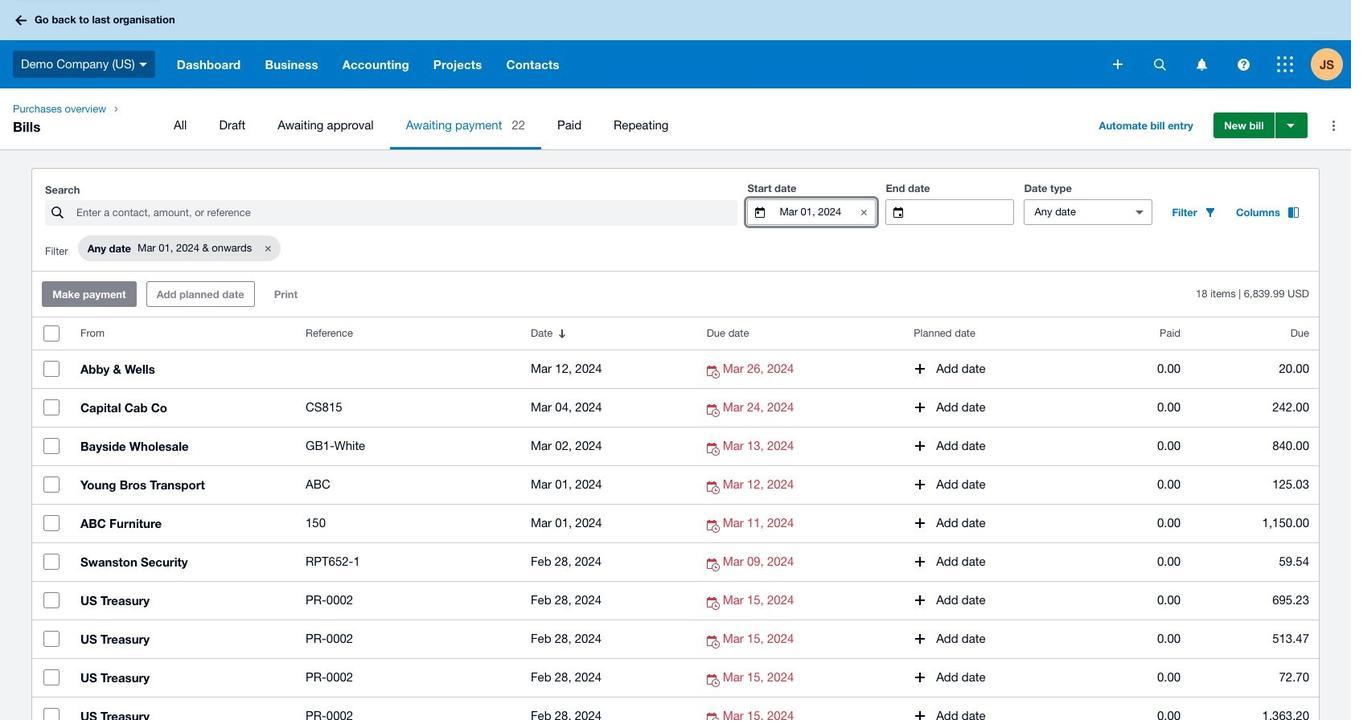 Task type: vqa. For each thing, say whether or not it's contained in the screenshot.
OVERFLOW MENU image
yes



Task type: describe. For each thing, give the bounding box(es) containing it.
5 overdue icon image from the top
[[707, 520, 723, 533]]

1 horizontal spatial svg image
[[1154, 58, 1166, 70]]

Enter a contact, amount, or reference field
[[75, 201, 738, 225]]

2 horizontal spatial svg image
[[1277, 56, 1293, 72]]

8 overdue icon image from the top
[[707, 636, 723, 649]]

3 overdue icon image from the top
[[707, 443, 723, 456]]

1 overdue icon image from the top
[[707, 366, 723, 379]]

clear image
[[848, 196, 880, 228]]

9 overdue icon image from the top
[[707, 675, 723, 688]]

overflow menu image
[[1317, 109, 1350, 142]]

10 overdue icon image from the top
[[707, 713, 723, 721]]



Task type: locate. For each thing, give the bounding box(es) containing it.
list of all the bills element
[[32, 318, 1319, 721]]

None field
[[778, 200, 847, 224], [916, 200, 1014, 224], [1025, 200, 1122, 224], [778, 200, 847, 224], [916, 200, 1014, 224], [1025, 200, 1122, 224]]

6 overdue icon image from the top
[[707, 559, 723, 572]]

menu
[[158, 101, 1076, 150]]

7 overdue icon image from the top
[[707, 598, 723, 610]]

2 overdue icon image from the top
[[707, 405, 723, 417]]

banner
[[0, 0, 1351, 88]]

0 horizontal spatial svg image
[[15, 15, 27, 25]]

4 overdue icon image from the top
[[707, 482, 723, 495]]

svg image
[[1196, 58, 1207, 70], [1237, 58, 1249, 70], [1113, 60, 1123, 69], [139, 63, 147, 67]]

overdue icon image
[[707, 366, 723, 379], [707, 405, 723, 417], [707, 443, 723, 456], [707, 482, 723, 495], [707, 520, 723, 533], [707, 559, 723, 572], [707, 598, 723, 610], [707, 636, 723, 649], [707, 675, 723, 688], [707, 713, 723, 721]]

navigation
[[0, 88, 1351, 150]]

svg image
[[15, 15, 27, 25], [1277, 56, 1293, 72], [1154, 58, 1166, 70]]



